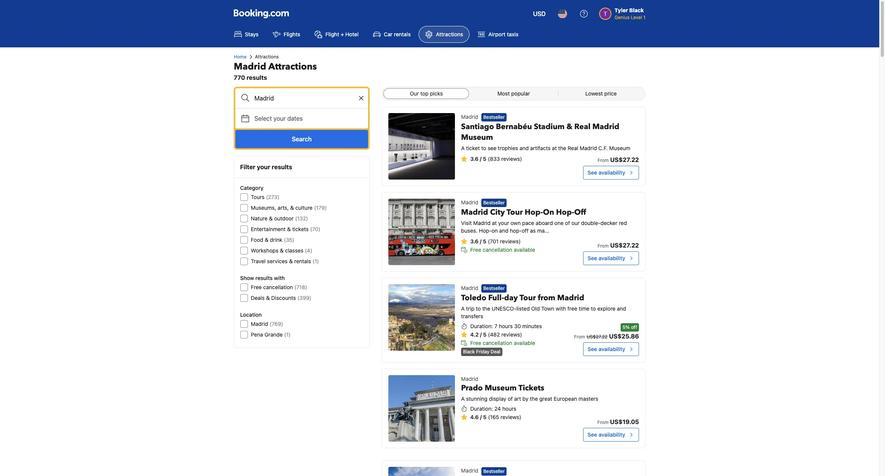 Task type: locate. For each thing, give the bounding box(es) containing it.
1 3.6 from the top
[[471, 156, 479, 162]]

1 vertical spatial the
[[483, 306, 491, 312]]

0 vertical spatial tour
[[507, 208, 523, 218]]

from us$19.05
[[598, 419, 639, 426]]

and right trophies
[[520, 145, 529, 152]]

at inside madrid city tour hop-on hop-off visit madrid at your own pace aboard one of our double-decker red buses. hop-on and hop-off as ma...
[[492, 220, 497, 227]]

3.6 / 5 (833 reviews)
[[471, 156, 522, 162]]

3 see availability from the top
[[588, 347, 626, 353]]

3 / from the top
[[480, 332, 482, 339]]

3.6 down buses.
[[471, 239, 479, 245]]

2 vertical spatial attractions
[[268, 60, 317, 73]]

3 bestseller from the top
[[484, 286, 505, 292]]

results up (273)
[[272, 164, 293, 171]]

& up travel services & rentals (1)
[[280, 248, 284, 254]]

2 from us$27.22 from the top
[[598, 242, 639, 249]]

buses.
[[461, 228, 478, 234]]

select
[[255, 115, 272, 122]]

(4)
[[305, 248, 313, 254]]

off right 5%
[[631, 325, 637, 331]]

2 5 from the top
[[483, 239, 487, 245]]

a inside toledo full-day tour from madrid a trip to the unesco-listed old town with free time to explore and transfers
[[461, 306, 465, 312]]

1 see availability from the top
[[588, 170, 626, 176]]

show
[[240, 275, 254, 282]]

1 vertical spatial results
[[272, 164, 293, 171]]

see availability down c.f.
[[588, 170, 626, 176]]

museum right c.f.
[[609, 145, 631, 152]]

0 horizontal spatial hop-
[[479, 228, 492, 234]]

0 vertical spatial the
[[558, 145, 566, 152]]

workshops
[[251, 248, 279, 254]]

museum up display
[[485, 384, 517, 394]]

and right the explore
[[617, 306, 626, 312]]

0 horizontal spatial the
[[483, 306, 491, 312]]

1 bestseller from the top
[[484, 115, 505, 120]]

free cancellation available down 3.6 / 5 (701 reviews)
[[471, 247, 535, 254]]

see for toledo full-day tour from madrid
[[588, 347, 597, 353]]

a
[[461, 145, 465, 152], [461, 306, 465, 312], [461, 396, 465, 403]]

0 vertical spatial black
[[630, 7, 644, 13]]

your inside madrid city tour hop-on hop-off visit madrid at your own pace aboard one of our double-decker red buses. hop-on and hop-off as ma...
[[498, 220, 509, 227]]

most popular
[[498, 90, 530, 97]]

1 vertical spatial tour
[[520, 293, 536, 304]]

1 vertical spatial black
[[463, 350, 475, 355]]

1 horizontal spatial black
[[630, 7, 644, 13]]

the
[[558, 145, 566, 152], [483, 306, 491, 312], [530, 396, 538, 403]]

1 vertical spatial duration:
[[471, 406, 493, 413]]

a left trip at the bottom right
[[461, 306, 465, 312]]

workshops & classes (4)
[[251, 248, 313, 254]]

your right filter
[[257, 164, 271, 171]]

duration: up "4.2"
[[471, 324, 493, 330]]

free up deals in the left bottom of the page
[[251, 284, 262, 291]]

/ right 4.6
[[480, 415, 482, 421]]

by
[[523, 396, 529, 403]]

3 5 from the top
[[483, 332, 487, 339]]

0 vertical spatial rentals
[[394, 31, 411, 38]]

available down as
[[514, 247, 535, 254]]

of left our
[[565, 220, 570, 227]]

museum
[[461, 133, 493, 143], [609, 145, 631, 152], [485, 384, 517, 394]]

2 duration: from the top
[[471, 406, 493, 413]]

reviews)
[[502, 156, 522, 162], [500, 239, 521, 245], [502, 332, 522, 339], [501, 415, 521, 421]]

2 vertical spatial us$27.22
[[587, 335, 608, 340]]

2 horizontal spatial and
[[617, 306, 626, 312]]

from down decker
[[598, 243, 609, 249]]

lowest
[[586, 90, 603, 97]]

from down time
[[574, 335, 585, 340]]

1 vertical spatial cancellation
[[263, 284, 293, 291]]

1 vertical spatial your
[[257, 164, 271, 171]]

from left us$19.05
[[598, 420, 609, 426]]

airport taxis link
[[471, 26, 525, 43]]

0 vertical spatial hours
[[499, 324, 513, 330]]

see
[[588, 170, 597, 176], [588, 255, 597, 262], [588, 347, 597, 353], [588, 432, 597, 439]]

0 vertical spatial 3.6
[[471, 156, 479, 162]]

hop- up pace
[[525, 208, 543, 218]]

price
[[605, 90, 617, 97]]

0 vertical spatial us$27.22
[[610, 157, 639, 163]]

0 horizontal spatial at
[[492, 220, 497, 227]]

real
[[575, 122, 591, 132], [568, 145, 578, 152]]

0 horizontal spatial with
[[274, 275, 285, 282]]

+
[[341, 31, 344, 38]]

at
[[552, 145, 557, 152], [492, 220, 497, 227]]

hop- up "one"
[[556, 208, 575, 218]]

home
[[234, 54, 247, 60]]

off left as
[[522, 228, 529, 234]]

lowest price
[[586, 90, 617, 97]]

see for madrid city tour hop-on hop-off
[[588, 255, 597, 262]]

3.6 for 3.6 / 5 (701 reviews)
[[471, 239, 479, 245]]

3.6 down ticket
[[471, 156, 479, 162]]

bestseller for full-
[[484, 286, 505, 292]]

1 horizontal spatial and
[[520, 145, 529, 152]]

toledo full-day tour from madrid a trip to the unesco-listed old town with free time to explore and transfers
[[461, 293, 626, 320]]

results inside 'madrid attractions 770 results'
[[247, 74, 267, 81]]

2 vertical spatial cancellation
[[483, 340, 513, 347]]

2 see from the top
[[588, 255, 597, 262]]

4 see from the top
[[588, 432, 597, 439]]

0 vertical spatial off
[[522, 228, 529, 234]]

us$27.22
[[610, 157, 639, 163], [610, 242, 639, 249], [587, 335, 608, 340]]

3 see from the top
[[588, 347, 597, 353]]

1 vertical spatial with
[[556, 306, 566, 312]]

your account menu tyler black genius level 1 element
[[600, 3, 649, 21]]

tour up own
[[507, 208, 523, 218]]

cancellation up deals & discounts (399)
[[263, 284, 293, 291]]

1 vertical spatial at
[[492, 220, 497, 227]]

4 availability from the top
[[599, 432, 626, 439]]

2 a from the top
[[461, 306, 465, 312]]

see availability down decker
[[588, 255, 626, 262]]

from for santiago bernabéu stadium & real madrid museum
[[598, 158, 609, 163]]

your left own
[[498, 220, 509, 227]]

available down 30
[[514, 340, 535, 347]]

2 vertical spatial your
[[498, 220, 509, 227]]

usd button
[[529, 5, 551, 23]]

madrid (769)
[[251, 321, 284, 328]]

1 5 from the top
[[483, 156, 487, 162]]

duration: for prado
[[471, 406, 493, 413]]

at up on
[[492, 220, 497, 227]]

2 vertical spatial and
[[617, 306, 626, 312]]

booking.com image
[[234, 9, 289, 18]]

5 left '(482'
[[483, 332, 487, 339]]

1 horizontal spatial off
[[631, 325, 637, 331]]

real right stadium
[[575, 122, 591, 132]]

arts,
[[278, 205, 289, 211]]

results right show
[[256, 275, 273, 282]]

with left the free
[[556, 306, 566, 312]]

2 / from the top
[[480, 239, 482, 245]]

reviews) down hop-
[[500, 239, 521, 245]]

madrid city tour hop-on hop-off visit madrid at your own pace aboard one of our double-decker red buses. hop-on and hop-off as ma...
[[461, 208, 627, 234]]

free cancellation available down 4.2 / 5 (482 reviews)
[[471, 340, 535, 347]]

30
[[514, 324, 521, 330]]

0 vertical spatial from us$27.22
[[598, 157, 639, 163]]

free cancellation (718)
[[251, 284, 307, 291]]

0 vertical spatial of
[[565, 220, 570, 227]]

2 availability from the top
[[599, 255, 626, 262]]

visit
[[461, 220, 472, 227]]

from down c.f.
[[598, 158, 609, 163]]

& left drink
[[265, 237, 269, 243]]

explore
[[598, 306, 616, 312]]

1 vertical spatial 3.6
[[471, 239, 479, 245]]

results right 770
[[247, 74, 267, 81]]

1 duration: from the top
[[471, 324, 493, 330]]

(769)
[[270, 321, 284, 328]]

availability down decker
[[599, 255, 626, 262]]

5 left (701
[[483, 239, 487, 245]]

4.2
[[471, 332, 479, 339]]

2 free cancellation available from the top
[[471, 340, 535, 347]]

1 vertical spatial (1)
[[284, 332, 291, 338]]

unesco-
[[492, 306, 517, 312]]

3 a from the top
[[461, 396, 465, 403]]

flight + hotel link
[[308, 26, 365, 43]]

& right stadium
[[567, 122, 573, 132]]

reviews) down trophies
[[502, 156, 522, 162]]

at right artifacts at the top right of page
[[552, 145, 557, 152]]

0 vertical spatial a
[[461, 145, 465, 152]]

1 horizontal spatial rentals
[[394, 31, 411, 38]]

hours for day
[[499, 324, 513, 330]]

2 3.6 from the top
[[471, 239, 479, 245]]

5 for (165 reviews)
[[483, 415, 487, 421]]

see for santiago bernabéu stadium & real madrid museum
[[588, 170, 597, 176]]

1 availability from the top
[[599, 170, 626, 176]]

dates
[[287, 115, 303, 122]]

of left art on the right bottom of the page
[[508, 396, 513, 403]]

one
[[555, 220, 564, 227]]

0 vertical spatial free
[[471, 247, 481, 254]]

with up free cancellation (718) at the left of page
[[274, 275, 285, 282]]

of
[[565, 220, 570, 227], [508, 396, 513, 403]]

2 vertical spatial a
[[461, 396, 465, 403]]

/ for (701
[[480, 239, 482, 245]]

availability down us$25.86
[[599, 347, 626, 353]]

tickets
[[519, 384, 545, 394]]

cancellation down 3.6 / 5 (701 reviews)
[[483, 247, 513, 254]]

1 horizontal spatial with
[[556, 306, 566, 312]]

0 vertical spatial at
[[552, 145, 557, 152]]

to
[[481, 145, 486, 152], [476, 306, 481, 312], [591, 306, 596, 312]]

1 vertical spatial a
[[461, 306, 465, 312]]

the down full-
[[483, 306, 491, 312]]

from us$27.22 down c.f.
[[598, 157, 639, 163]]

/ left the (833
[[480, 156, 482, 162]]

and
[[520, 145, 529, 152], [499, 228, 509, 234], [617, 306, 626, 312]]

0 horizontal spatial of
[[508, 396, 513, 403]]

rentals right car
[[394, 31, 411, 38]]

from us$27.22
[[598, 157, 639, 163], [598, 242, 639, 249]]

available
[[514, 247, 535, 254], [514, 340, 535, 347]]

real left c.f.
[[568, 145, 578, 152]]

3 availability from the top
[[599, 347, 626, 353]]

0 vertical spatial real
[[575, 122, 591, 132]]

1 horizontal spatial of
[[565, 220, 570, 227]]

1 horizontal spatial the
[[530, 396, 538, 403]]

2 horizontal spatial your
[[498, 220, 509, 227]]

us$19.05
[[610, 419, 639, 426]]

off
[[522, 228, 529, 234], [631, 325, 637, 331]]

1 vertical spatial of
[[508, 396, 513, 403]]

0 horizontal spatial to
[[476, 306, 481, 312]]

reviews) for 4.6 / 5 (165 reviews)
[[501, 415, 521, 421]]

entertainment & tickets (70)
[[251, 226, 321, 233]]

1 vertical spatial free cancellation available
[[471, 340, 535, 347]]

madrid inside 'madrid attractions 770 results'
[[234, 60, 266, 73]]

1 vertical spatial hours
[[503, 406, 517, 413]]

24
[[495, 406, 501, 413]]

0 vertical spatial your
[[274, 115, 286, 122]]

nature
[[251, 216, 268, 222]]

and right on
[[499, 228, 509, 234]]

0 horizontal spatial off
[[522, 228, 529, 234]]

museums, arts, & culture (179)
[[251, 205, 327, 211]]

to inside santiago bernabéu stadium & real madrid museum a ticket to see trophies and artifacts at the real madrid c.f. museum
[[481, 145, 486, 152]]

& right deals in the left bottom of the page
[[266, 295, 270, 302]]

4 5 from the top
[[483, 415, 487, 421]]

4 see availability from the top
[[588, 432, 626, 439]]

museum inside madrid prado museum tickets a stunning display of art by the great european masters
[[485, 384, 517, 394]]

tours
[[251, 194, 265, 201]]

1 from us$27.22 from the top
[[598, 157, 639, 163]]

food
[[251, 237, 264, 243]]

to left "see"
[[481, 145, 486, 152]]

0 vertical spatial duration:
[[471, 324, 493, 330]]

2 bestseller from the top
[[484, 200, 505, 206]]

toledo full-day tour from madrid image
[[389, 285, 455, 351]]

free
[[471, 247, 481, 254], [251, 284, 262, 291], [471, 340, 481, 347]]

artifacts
[[530, 145, 551, 152]]

hotel
[[346, 31, 359, 38]]

3.6 / 5 (701 reviews)
[[471, 239, 521, 245]]

availability for prado museum tickets
[[599, 432, 626, 439]]

5 left (165
[[483, 415, 487, 421]]

hop- up (701
[[479, 228, 492, 234]]

/ for (165
[[480, 415, 482, 421]]

museum down santiago
[[461, 133, 493, 143]]

0 horizontal spatial (1)
[[284, 332, 291, 338]]

from us$27.22 down red
[[598, 242, 639, 249]]

the right artifacts at the top right of page
[[558, 145, 566, 152]]

black up level
[[630, 7, 644, 13]]

show results with
[[240, 275, 285, 282]]

2 see availability from the top
[[588, 255, 626, 262]]

with
[[274, 275, 285, 282], [556, 306, 566, 312]]

see availability for toledo full-day tour from madrid
[[588, 347, 626, 353]]

hours right 7
[[499, 324, 513, 330]]

1 vertical spatial off
[[631, 325, 637, 331]]

1 vertical spatial us$27.22
[[610, 242, 639, 249]]

availability down from us$19.05
[[599, 432, 626, 439]]

see for prado museum tickets
[[588, 432, 597, 439]]

hours right 24
[[503, 406, 517, 413]]

0 horizontal spatial rentals
[[295, 258, 311, 265]]

bernabéu
[[496, 122, 532, 132]]

0 horizontal spatial your
[[257, 164, 271, 171]]

0 horizontal spatial black
[[463, 350, 475, 355]]

/ left (701
[[480, 239, 482, 245]]

reviews) down 24
[[501, 415, 521, 421]]

tour
[[507, 208, 523, 218], [520, 293, 536, 304]]

rentals down (4)
[[295, 258, 311, 265]]

3.6 for 3.6 / 5 (833 reviews)
[[471, 156, 479, 162]]

1 horizontal spatial at
[[552, 145, 557, 152]]

0 vertical spatial attractions
[[436, 31, 463, 38]]

to right trip at the bottom right
[[476, 306, 481, 312]]

0 vertical spatial free cancellation available
[[471, 247, 535, 254]]

2 vertical spatial museum
[[485, 384, 517, 394]]

(1) down (70) at the top left of page
[[313, 258, 319, 265]]

1 horizontal spatial to
[[481, 145, 486, 152]]

availability for santiago bernabéu stadium & real madrid museum
[[599, 170, 626, 176]]

a left ticket
[[461, 145, 465, 152]]

attractions inside 'madrid attractions 770 results'
[[268, 60, 317, 73]]

from inside from us$19.05
[[598, 420, 609, 426]]

1 horizontal spatial your
[[274, 115, 286, 122]]

1 vertical spatial from us$27.22
[[598, 242, 639, 249]]

double-
[[581, 220, 601, 227]]

1 / from the top
[[480, 156, 482, 162]]

2 vertical spatial the
[[530, 396, 538, 403]]

/ right "4.2"
[[480, 332, 482, 339]]

5 left the (833
[[483, 156, 487, 162]]

black
[[630, 7, 644, 13], [463, 350, 475, 355]]

food & drink (35)
[[251, 237, 295, 243]]

our
[[572, 220, 580, 227]]

madrid prado museum tickets a stunning display of art by the great european masters
[[461, 376, 599, 403]]

black left friday
[[463, 350, 475, 355]]

cancellation down 4.2 / 5 (482 reviews)
[[483, 340, 513, 347]]

from us$27.22 for santiago bernabéu stadium & real madrid museum
[[598, 157, 639, 163]]

see availability for santiago bernabéu stadium & real madrid museum
[[588, 170, 626, 176]]

your left dates
[[274, 115, 286, 122]]

0 vertical spatial and
[[520, 145, 529, 152]]

reviews) down duration: 7 hours 30 minutes
[[502, 332, 522, 339]]

0 horizontal spatial and
[[499, 228, 509, 234]]

1 vertical spatial rentals
[[295, 258, 311, 265]]

4 / from the top
[[480, 415, 482, 421]]

2 available from the top
[[514, 340, 535, 347]]

0 vertical spatial with
[[274, 275, 285, 282]]

the right by
[[530, 396, 538, 403]]

to right time
[[591, 306, 596, 312]]

1 a from the top
[[461, 145, 465, 152]]

see availability down 5% off from us$27.22 us$25.86
[[588, 347, 626, 353]]

1 horizontal spatial (1)
[[313, 258, 319, 265]]

free down buses.
[[471, 247, 481, 254]]

0 vertical spatial results
[[247, 74, 267, 81]]

genius
[[615, 15, 630, 20]]

(701
[[488, 239, 499, 245]]

a left stunning
[[461, 396, 465, 403]]

travel services & rentals (1)
[[251, 258, 319, 265]]

free down "4.2"
[[471, 340, 481, 347]]

1 vertical spatial and
[[499, 228, 509, 234]]

(1) right grande
[[284, 332, 291, 338]]

availability down c.f.
[[599, 170, 626, 176]]

see availability down from us$19.05
[[588, 432, 626, 439]]

of inside madrid prado museum tickets a stunning display of art by the great european masters
[[508, 396, 513, 403]]

(482
[[488, 332, 500, 339]]

2 vertical spatial results
[[256, 275, 273, 282]]

usd
[[533, 10, 546, 17]]

red
[[619, 220, 627, 227]]

top
[[421, 90, 429, 97]]

from
[[598, 158, 609, 163], [598, 243, 609, 249], [574, 335, 585, 340], [598, 420, 609, 426]]

tour up the listed on the bottom right
[[520, 293, 536, 304]]

tour inside madrid city tour hop-on hop-off visit madrid at your own pace aboard one of our double-decker red buses. hop-on and hop-off as ma...
[[507, 208, 523, 218]]

1 see from the top
[[588, 170, 597, 176]]

0 vertical spatial available
[[514, 247, 535, 254]]

1 vertical spatial available
[[514, 340, 535, 347]]

& inside santiago bernabéu stadium & real madrid museum a ticket to see trophies and artifacts at the real madrid c.f. museum
[[567, 122, 573, 132]]

duration: up 4.6
[[471, 406, 493, 413]]

2 horizontal spatial the
[[558, 145, 566, 152]]



Task type: vqa. For each thing, say whether or not it's contained in the screenshot.
28
no



Task type: describe. For each thing, give the bounding box(es) containing it.
tickets
[[293, 226, 309, 233]]

1 vertical spatial attractions
[[255, 54, 279, 60]]

minutes
[[523, 324, 542, 330]]

4.6
[[471, 415, 479, 421]]

(35)
[[284, 237, 295, 243]]

friday
[[476, 350, 490, 355]]

c.f.
[[599, 145, 608, 152]]

7
[[495, 324, 498, 330]]

reviews) for 4.2 / 5 (482 reviews)
[[502, 332, 522, 339]]

& up (35)
[[287, 226, 291, 233]]

0 vertical spatial (1)
[[313, 258, 319, 265]]

1 horizontal spatial hop-
[[525, 208, 543, 218]]

a inside santiago bernabéu stadium & real madrid museum a ticket to see trophies and artifacts at the real madrid c.f. museum
[[461, 145, 465, 152]]

with inside toledo full-day tour from madrid a trip to the unesco-listed old town with free time to explore and transfers
[[556, 306, 566, 312]]

(70)
[[311, 226, 321, 233]]

prado
[[461, 384, 483, 394]]

hop-
[[510, 228, 522, 234]]

from inside 5% off from us$27.22 us$25.86
[[574, 335, 585, 340]]

us$27.22 for santiago bernabéu stadium & real madrid museum
[[610, 157, 639, 163]]

5% off from us$27.22 us$25.86
[[574, 325, 639, 340]]

airport taxis
[[489, 31, 519, 38]]

reviews) for 3.6 / 5 (701 reviews)
[[500, 239, 521, 245]]

Where are you going? search field
[[235, 88, 368, 108]]

pena grande (1)
[[251, 332, 291, 338]]

stays
[[245, 31, 259, 38]]

location
[[240, 312, 262, 318]]

5 for (833 reviews)
[[483, 156, 487, 162]]

picks
[[430, 90, 443, 97]]

us$27.22 inside 5% off from us$27.22 us$25.86
[[587, 335, 608, 340]]

bestseller for city
[[484, 200, 505, 206]]

and inside toledo full-day tour from madrid a trip to the unesco-listed old town with free time to explore and transfers
[[617, 306, 626, 312]]

our top picks
[[410, 90, 443, 97]]

own
[[511, 220, 521, 227]]

toledo
[[461, 293, 487, 304]]

duration: 24 hours
[[471, 406, 517, 413]]

2 horizontal spatial to
[[591, 306, 596, 312]]

stadium
[[534, 122, 565, 132]]

1 available from the top
[[514, 247, 535, 254]]

city
[[490, 208, 505, 218]]

duration: for full-
[[471, 324, 493, 330]]

museums,
[[251, 205, 277, 211]]

aboard
[[536, 220, 553, 227]]

1 free cancellation available from the top
[[471, 247, 535, 254]]

see
[[488, 145, 497, 152]]

discounts
[[272, 295, 296, 302]]

level
[[631, 15, 642, 20]]

trip
[[466, 306, 475, 312]]

prado museum tickets image
[[389, 376, 455, 443]]

at inside santiago bernabéu stadium & real madrid museum a ticket to see trophies and artifacts at the real madrid c.f. museum
[[552, 145, 557, 152]]

art
[[514, 396, 521, 403]]

popular
[[511, 90, 530, 97]]

from for madrid city tour hop-on hop-off
[[598, 243, 609, 249]]

availability for toledo full-day tour from madrid
[[599, 347, 626, 353]]

off
[[575, 208, 586, 218]]

masters
[[579, 396, 599, 403]]

from for prado museum tickets
[[598, 420, 609, 426]]

2 vertical spatial free
[[471, 340, 481, 347]]

1 vertical spatial real
[[568, 145, 578, 152]]

a inside madrid prado museum tickets a stunning display of art by the great european masters
[[461, 396, 465, 403]]

reviews) for 3.6 / 5 (833 reviews)
[[502, 156, 522, 162]]

search button
[[235, 130, 368, 149]]

our
[[410, 90, 419, 97]]

pena
[[251, 332, 263, 338]]

1 vertical spatial museum
[[609, 145, 631, 152]]

santiago bernabéu stadium & real madrid museum image
[[389, 113, 455, 180]]

/ for (833
[[480, 156, 482, 162]]

grande
[[265, 332, 283, 338]]

search
[[292, 136, 312, 143]]

listed
[[517, 306, 530, 312]]

hours for museum
[[503, 406, 517, 413]]

your for select
[[274, 115, 286, 122]]

the inside madrid prado museum tickets a stunning display of art by the great european masters
[[530, 396, 538, 403]]

classes
[[285, 248, 304, 254]]

(179)
[[314, 205, 327, 211]]

off inside madrid city tour hop-on hop-off visit madrid at your own pace aboard one of our double-decker red buses. hop-on and hop-off as ma...
[[522, 228, 529, 234]]

and inside madrid city tour hop-on hop-off visit madrid at your own pace aboard one of our double-decker red buses. hop-on and hop-off as ma...
[[499, 228, 509, 234]]

flight
[[326, 31, 339, 38]]

on
[[492, 228, 498, 234]]

duration: 7 hours 30 minutes
[[471, 324, 542, 330]]

us$25.86
[[609, 334, 639, 340]]

bestseller for bernabéu
[[484, 115, 505, 120]]

flights link
[[267, 26, 307, 43]]

availability for madrid city tour hop-on hop-off
[[599, 255, 626, 262]]

1 vertical spatial free
[[251, 284, 262, 291]]

deals
[[251, 295, 265, 302]]

decker
[[601, 220, 618, 227]]

black friday deal
[[463, 350, 501, 355]]

770
[[234, 74, 245, 81]]

& right 'arts,'
[[290, 205, 294, 211]]

(273)
[[266, 194, 280, 201]]

category
[[240, 185, 264, 191]]

santiago
[[461, 122, 494, 132]]

5 for (482 reviews)
[[483, 332, 487, 339]]

see availability for madrid city tour hop-on hop-off
[[588, 255, 626, 262]]

pace
[[522, 220, 534, 227]]

the inside santiago bernabéu stadium & real madrid museum a ticket to see trophies and artifacts at the real madrid c.f. museum
[[558, 145, 566, 152]]

from us$27.22 for madrid city tour hop-on hop-off
[[598, 242, 639, 249]]

(165
[[488, 415, 499, 421]]

(718)
[[295, 284, 307, 291]]

flights
[[284, 31, 300, 38]]

taxis
[[507, 31, 519, 38]]

transfers
[[461, 314, 483, 320]]

/ for (482
[[480, 332, 482, 339]]

your for filter
[[257, 164, 271, 171]]

(833
[[488, 156, 500, 162]]

tyler
[[615, 7, 628, 13]]

4.2 / 5 (482 reviews)
[[471, 332, 522, 339]]

1
[[644, 15, 646, 20]]

2 horizontal spatial hop-
[[556, 208, 575, 218]]

display
[[489, 396, 507, 403]]

attractions link
[[419, 26, 470, 43]]

tyler black genius level 1
[[615, 7, 646, 20]]

madrid city tour hop-on hop-off image
[[389, 199, 455, 266]]

airport
[[489, 31, 506, 38]]

free
[[568, 306, 578, 312]]

and inside santiago bernabéu stadium & real madrid museum a ticket to see trophies and artifacts at the real madrid c.f. museum
[[520, 145, 529, 152]]

of inside madrid city tour hop-on hop-off visit madrid at your own pace aboard one of our double-decker red buses. hop-on and hop-off as ma...
[[565, 220, 570, 227]]

& up entertainment
[[269, 216, 273, 222]]

car
[[384, 31, 393, 38]]

0 vertical spatial cancellation
[[483, 247, 513, 254]]

& down classes
[[289, 258, 293, 265]]

5%
[[623, 325, 630, 331]]

most
[[498, 90, 510, 97]]

4 bestseller from the top
[[484, 469, 505, 475]]

madrid inside madrid prado museum tickets a stunning display of art by the great european masters
[[461, 376, 479, 383]]

culture
[[296, 205, 313, 211]]

services
[[267, 258, 288, 265]]

5 for (701 reviews)
[[483, 239, 487, 245]]

ma...
[[537, 228, 550, 234]]

european
[[554, 396, 577, 403]]

tour inside toledo full-day tour from madrid a trip to the unesco-listed old town with free time to explore and transfers
[[520, 293, 536, 304]]

warner park madrid admission image
[[389, 468, 455, 477]]

0 vertical spatial museum
[[461, 133, 493, 143]]

outdoor
[[274, 216, 294, 222]]

see availability for prado museum tickets
[[588, 432, 626, 439]]

off inside 5% off from us$27.22 us$25.86
[[631, 325, 637, 331]]

home link
[[234, 54, 247, 60]]

the inside toledo full-day tour from madrid a trip to the unesco-listed old town with free time to explore and transfers
[[483, 306, 491, 312]]

old
[[531, 306, 540, 312]]

madrid inside toledo full-day tour from madrid a trip to the unesco-listed old town with free time to explore and transfers
[[557, 293, 585, 304]]

us$27.22 for madrid city tour hop-on hop-off
[[610, 242, 639, 249]]

black inside tyler black genius level 1
[[630, 7, 644, 13]]

from
[[538, 293, 556, 304]]



